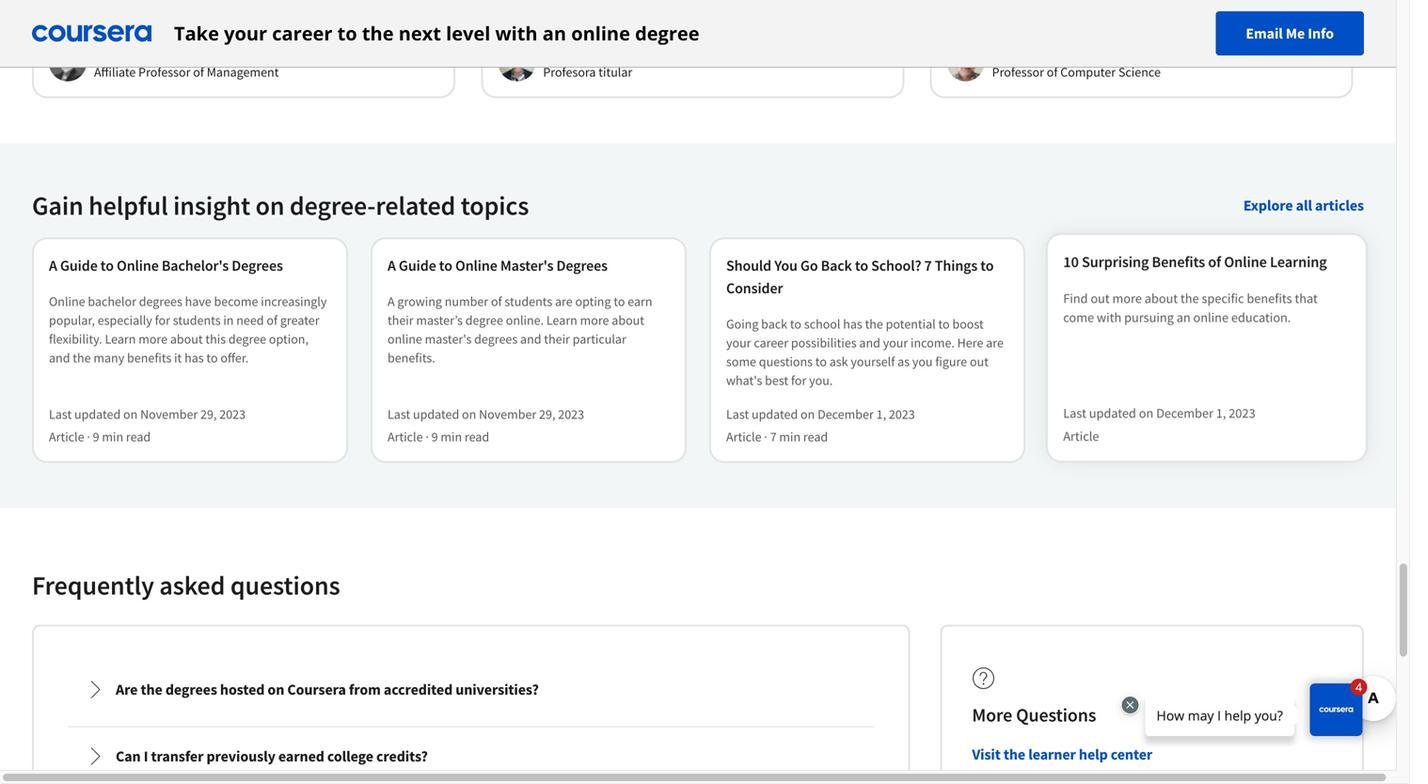 Task type: locate. For each thing, give the bounding box(es) containing it.
read
[[126, 429, 151, 446], [465, 429, 489, 446], [803, 429, 828, 446]]

2 vertical spatial online
[[388, 331, 422, 348]]

to inside 'a growing number of students are opting to earn their master's degree online. learn more about online master's degrees and their particular benefits.'
[[614, 293, 625, 310]]

has inside online bachelor degrees have become increasingly popular, especially for students in need of greater flexibility. learn more about this degree option, and the many benefits it has to offer.
[[185, 350, 204, 367]]

1 vertical spatial in
[[223, 312, 234, 329]]

about inside 'a growing number of students are opting to earn their master's degree online. learn more about online master's degrees and their particular benefits.'
[[612, 312, 645, 329]]

of right need
[[267, 312, 278, 329]]

a guide to online bachelor's degrees link
[[49, 255, 331, 277]]

frequently
[[32, 569, 154, 602]]

benefits.
[[388, 350, 435, 367]]

1 vertical spatial out
[[970, 353, 989, 370]]

december inside last updated on december 1, 2023 article · 7 min read
[[818, 406, 874, 423]]

are right here
[[986, 335, 1004, 351]]

with right the level
[[495, 20, 538, 46]]

degrees inside dropdown button
[[165, 681, 217, 700]]

last updated on november 29, 2023 article · 9 min read
[[49, 406, 246, 446], [388, 406, 584, 446]]

article for should you go back to school? 7 things to consider
[[726, 429, 762, 446]]

for
[[155, 312, 170, 329], [791, 372, 807, 389]]

out right find
[[1091, 289, 1110, 306]]

online inside the a guide to online bachelor's degrees link
[[117, 256, 159, 275]]

more
[[1113, 289, 1142, 306], [580, 312, 609, 329], [139, 331, 168, 348]]

your
[[224, 20, 267, 46], [726, 335, 751, 351], [883, 335, 908, 351]]

updated inside last updated on december 1, 2023 article · 7 min read
[[752, 406, 798, 423]]

to up bachelor
[[100, 256, 114, 275]]

last inside last updated on december 1, 2023 article
[[1063, 404, 1086, 422]]

min inside last updated on december 1, 2023 article · 7 min read
[[779, 429, 801, 446]]

1 horizontal spatial with
[[1097, 308, 1122, 326]]

2 vertical spatial more
[[139, 331, 168, 348]]

1 horizontal spatial has
[[843, 316, 863, 333]]

0 vertical spatial out
[[1091, 289, 1110, 306]]

find out more about the specific benefits that come with pursuing an online education.
[[1063, 289, 1319, 326]]

3 min from the left
[[779, 429, 801, 446]]

take
[[174, 20, 219, 46]]

the inside the find out more about the specific benefits that come with pursuing an online education.
[[1181, 289, 1200, 306]]

0 horizontal spatial with
[[495, 20, 538, 46]]

1 horizontal spatial ·
[[426, 429, 429, 446]]

0 vertical spatial benefits
[[1248, 289, 1293, 306]]

are inside 'a growing number of students are opting to earn their master's degree online. learn more about online master's degrees and their particular benefits.'
[[555, 293, 573, 310]]

1 vertical spatial 7
[[770, 429, 777, 446]]

min for a guide to online master's degrees
[[441, 429, 462, 446]]

of
[[193, 64, 204, 80], [1047, 64, 1058, 80], [1209, 252, 1222, 271], [491, 293, 502, 310], [267, 312, 278, 329]]

the inside going back to school has the potential to boost your career possibilities and your income. here are some questions to ask yourself as you figure out what's best for you.
[[865, 316, 883, 333]]

1 9 from the left
[[93, 429, 99, 446]]

the right visit in the right bottom of the page
[[1004, 746, 1026, 765]]

november down 'a growing number of students are opting to earn their master's degree online. learn more about online master's degrees and their particular benefits.'
[[479, 406, 537, 423]]

0 vertical spatial learn
[[547, 312, 578, 329]]

can
[[116, 748, 141, 766]]

and
[[165, 8, 189, 27], [520, 331, 542, 348], [859, 335, 881, 351], [49, 350, 70, 367]]

0 vertical spatial for
[[155, 312, 170, 329]]

1 vertical spatial questions
[[230, 569, 340, 602]]

·
[[87, 429, 90, 446], [426, 429, 429, 446], [764, 429, 768, 446]]

out inside the find out more about the specific benefits that come with pursuing an online education.
[[1091, 289, 1110, 306]]

2 last updated on november 29, 2023 article · 9 min read from the left
[[388, 406, 584, 446]]

updated inside last updated on december 1, 2023 article
[[1089, 404, 1137, 422]]

of down lehmann-
[[193, 64, 204, 80]]

about down earn
[[612, 312, 645, 329]]

2 november from the left
[[479, 406, 537, 423]]

1 horizontal spatial in
[[223, 312, 234, 329]]

and up yourself
[[859, 335, 881, 351]]

1 29, from the left
[[200, 406, 217, 423]]

laurence
[[94, 45, 147, 62]]

explore all articles link
[[1244, 196, 1364, 215]]

college
[[327, 748, 374, 766]]

your up the as
[[883, 335, 908, 351]]

0 vertical spatial students
[[505, 293, 553, 310]]

1 horizontal spatial career
[[754, 335, 789, 351]]

learn down opting
[[547, 312, 578, 329]]

2 professor from the left
[[992, 64, 1044, 80]]

1 horizontal spatial learn
[[547, 312, 578, 329]]

2 horizontal spatial min
[[779, 429, 801, 446]]

all
[[1296, 196, 1313, 215]]

7 down best
[[770, 429, 777, 446]]

email me info
[[1246, 24, 1334, 43]]

0 horizontal spatial 1,
[[877, 406, 886, 423]]

benefits up education.
[[1248, 289, 1293, 306]]

on
[[256, 189, 285, 222], [1139, 404, 1154, 422], [123, 406, 138, 423], [462, 406, 476, 423], [801, 406, 815, 423], [268, 681, 284, 700]]

students up online.
[[505, 293, 553, 310]]

visit the learner help center
[[972, 746, 1153, 765]]

more up pursuing
[[1113, 289, 1142, 306]]

students inside online bachelor degrees have become increasingly popular, especially for students in need of greater flexibility. learn more about this degree option, and the many benefits it has to offer.
[[173, 312, 221, 329]]

0 horizontal spatial read
[[126, 429, 151, 446]]

2 9 from the left
[[432, 429, 438, 446]]

of right the benefits
[[1209, 252, 1222, 271]]

degrees left the hosted
[[165, 681, 217, 700]]

of right number
[[491, 293, 502, 310]]

students down have
[[173, 312, 221, 329]]

1 min from the left
[[102, 429, 123, 446]]

online up bachelor
[[117, 256, 159, 275]]

and inside 'a growing number of students are opting to earn their master's degree online. learn more about online master's degrees and their particular benefits.'
[[520, 331, 542, 348]]

more
[[972, 704, 1013, 727]]

students
[[505, 293, 553, 310], [173, 312, 221, 329]]

2 vertical spatial about
[[170, 331, 203, 348]]

1 vertical spatial benefits
[[127, 350, 172, 367]]

1 horizontal spatial benefits
[[1248, 289, 1293, 306]]

1 horizontal spatial out
[[1091, 289, 1110, 306]]

for right especially
[[155, 312, 170, 329]]

0 horizontal spatial learn
[[105, 331, 136, 348]]

1 vertical spatial more
[[580, 312, 609, 329]]

2 horizontal spatial read
[[803, 429, 828, 446]]

a growing number of students are opting to earn their master's degree online. learn more about online master's degrees and their particular benefits.
[[388, 293, 653, 367]]

article inside last updated on december 1, 2023 article · 7 min read
[[726, 429, 762, 446]]

2 min from the left
[[441, 429, 462, 446]]

career down back
[[754, 335, 789, 351]]

0 horizontal spatial november
[[140, 406, 198, 423]]

a inside 'a growing number of students are opting to earn their master's degree online. learn more about online master's degrees and their particular benefits.'
[[388, 293, 395, 310]]

about up it
[[170, 331, 203, 348]]

profesora
[[543, 64, 596, 80]]

degree inside 'a growing number of students are opting to earn their master's degree online. learn more about online master's degrees and their particular benefits.'
[[465, 312, 503, 329]]

articles
[[1315, 196, 1364, 215]]

your up "management"
[[224, 20, 267, 46]]

0 horizontal spatial out
[[970, 353, 989, 370]]

offer.
[[221, 350, 249, 367]]

1 horizontal spatial degrees
[[557, 256, 608, 275]]

0 vertical spatial are
[[555, 293, 573, 310]]

1 vertical spatial about
[[612, 312, 645, 329]]

previously
[[207, 748, 276, 766]]

coursera
[[287, 681, 346, 700]]

with right come
[[1097, 308, 1122, 326]]

2023 for master's
[[558, 406, 584, 423]]

2023 inside last updated on december 1, 2023 article
[[1229, 404, 1256, 422]]

questions up best
[[759, 353, 813, 370]]

questions
[[1016, 704, 1097, 727]]

2 horizontal spatial degree
[[635, 20, 700, 46]]

1 horizontal spatial about
[[612, 312, 645, 329]]

1 horizontal spatial november
[[479, 406, 537, 423]]

a guide to online master's degrees
[[388, 256, 608, 275]]

their left particular at the left top of page
[[544, 331, 570, 348]]

and down online.
[[520, 331, 542, 348]]

1 horizontal spatial questions
[[759, 353, 813, 370]]

1 horizontal spatial online
[[571, 20, 630, 46]]

last updated on november 29, 2023 article · 9 min read for bachelor's
[[49, 406, 246, 446]]

december inside last updated on december 1, 2023 article
[[1157, 404, 1214, 422]]

2 horizontal spatial your
[[883, 335, 908, 351]]

degree inside online bachelor degrees have become increasingly popular, especially for students in need of greater flexibility. learn more about this degree option, and the many benefits it has to offer.
[[229, 331, 266, 348]]

to left earn
[[614, 293, 625, 310]]

a up popular,
[[49, 256, 57, 275]]

0 horizontal spatial 7
[[770, 429, 777, 446]]

1 vertical spatial students
[[173, 312, 221, 329]]

9 down benefits.
[[432, 429, 438, 446]]

0 horizontal spatial professor
[[138, 64, 191, 80]]

to right back on the top right of page
[[855, 256, 869, 275]]

november for master's
[[479, 406, 537, 423]]

0 horizontal spatial has
[[185, 350, 204, 367]]

on inside dropdown button
[[268, 681, 284, 700]]

online up specific
[[1225, 252, 1268, 271]]

affiliate
[[94, 64, 136, 80]]

2 horizontal spatial more
[[1113, 289, 1142, 306]]

an inside the find out more about the specific benefits that come with pursuing an online education.
[[1177, 308, 1191, 326]]

going
[[726, 316, 759, 333]]

benefits inside online bachelor degrees have become increasingly popular, especially for students in need of greater flexibility. learn more about this degree option, and the many benefits it has to offer.
[[127, 350, 172, 367]]

degrees down a guide to online bachelor's degrees
[[139, 293, 182, 310]]

online
[[1225, 252, 1268, 271], [117, 256, 159, 275], [455, 256, 498, 275], [49, 293, 85, 310]]

learning
[[1271, 252, 1328, 271]]

en
[[556, 8, 572, 27]]

and down flexibility.
[[49, 350, 70, 367]]

0 vertical spatial more
[[1113, 289, 1142, 306]]

1 vertical spatial has
[[185, 350, 204, 367]]

frequently asked questions element
[[17, 569, 1379, 785]]

an right pursuing
[[1177, 308, 1191, 326]]

1 vertical spatial their
[[544, 331, 570, 348]]

related
[[376, 189, 456, 222]]

2023 inside last updated on december 1, 2023 article · 7 min read
[[889, 406, 915, 423]]

1 horizontal spatial 29,
[[539, 406, 556, 423]]

rubby casallas, phd profesora titular
[[543, 45, 660, 80]]

1 horizontal spatial students
[[505, 293, 553, 310]]

a down related
[[388, 256, 396, 275]]

a
[[49, 256, 57, 275], [388, 256, 396, 275], [388, 293, 395, 310]]

learn inside online bachelor degrees have become increasingly popular, especially for students in need of greater flexibility. learn more about this degree option, and the many benefits it has to offer.
[[105, 331, 136, 348]]

online up number
[[455, 256, 498, 275]]

2 29, from the left
[[539, 406, 556, 423]]

online inside online bachelor degrees have become increasingly popular, especially for students in need of greater flexibility. learn more about this degree option, and the many benefits it has to offer.
[[49, 293, 85, 310]]

1 professor from the left
[[138, 64, 191, 80]]

out down here
[[970, 353, 989, 370]]

going back to school has the potential to boost your career possibilities and your income. here are some questions to ask yourself as you figure out what's best for you.
[[726, 316, 1004, 389]]

find
[[1063, 289, 1088, 306]]

0 horizontal spatial 29,
[[200, 406, 217, 423]]

updated for a guide to online master's degrees
[[413, 406, 459, 423]]

1 november from the left
[[140, 406, 198, 423]]

1 horizontal spatial guide
[[399, 256, 436, 275]]

7
[[925, 256, 932, 275], [770, 429, 777, 446]]

to down this
[[206, 350, 218, 367]]

1, inside last updated on december 1, 2023 article
[[1217, 404, 1227, 422]]

become
[[214, 293, 258, 310]]

0 horizontal spatial degree
[[229, 331, 266, 348]]

the inside online bachelor degrees have become increasingly popular, especially for students in need of greater flexibility. learn more about this degree option, and the many benefits it has to offer.
[[73, 350, 91, 367]]

degrees
[[232, 256, 283, 275], [557, 256, 608, 275]]

2023 for online
[[1229, 404, 1256, 422]]

has right it
[[185, 350, 204, 367]]

1 vertical spatial degrees
[[474, 331, 518, 348]]

read inside last updated on december 1, 2023 article · 7 min read
[[803, 429, 828, 446]]

insight
[[173, 189, 250, 222]]

professor left the computer
[[992, 64, 1044, 80]]

more inside online bachelor degrees have become increasingly popular, especially for students in need of greater flexibility. learn more about this degree option, and the many benefits it has to offer.
[[139, 331, 168, 348]]

read for to
[[803, 429, 828, 446]]

1 vertical spatial online
[[1194, 308, 1229, 326]]

the left specific
[[1181, 289, 1200, 306]]

november down it
[[140, 406, 198, 423]]

0 vertical spatial has
[[843, 316, 863, 333]]

universities?
[[456, 681, 539, 700]]

0 vertical spatial career
[[272, 20, 333, 46]]

collapsed list
[[64, 657, 878, 785]]

29, down this
[[200, 406, 217, 423]]

in inside msc in innovation and entrepreneurship link
[[78, 8, 90, 27]]

degrees down online.
[[474, 331, 518, 348]]

best
[[765, 372, 789, 389]]

· for a guide to online master's degrees
[[426, 429, 429, 446]]

december
[[1157, 404, 1214, 422], [818, 406, 874, 423]]

a for a growing number of students are opting to earn their master's degree online. learn more about online master's degrees and their particular benefits.
[[388, 293, 395, 310]]

take your career to the next level with an online degree
[[174, 20, 700, 46]]

7 inside last updated on december 1, 2023 article · 7 min read
[[770, 429, 777, 446]]

article for a guide to online master's degrees
[[388, 429, 423, 446]]

online up popular,
[[49, 293, 85, 310]]

bachelor's
[[162, 256, 229, 275]]

degrees up opting
[[557, 256, 608, 275]]

0 horizontal spatial 9
[[93, 429, 99, 446]]

1 vertical spatial are
[[986, 335, 1004, 351]]

0 vertical spatial questions
[[759, 353, 813, 370]]

on for a guide to online bachelor's degrees
[[123, 406, 138, 423]]

guide up growing
[[399, 256, 436, 275]]

has right school
[[843, 316, 863, 333]]

in right msc
[[78, 8, 90, 27]]

1 horizontal spatial professor
[[992, 64, 1044, 80]]

9
[[93, 429, 99, 446], [432, 429, 438, 446]]

more inside 'a growing number of students are opting to earn their master's degree online. learn more about online master's degrees and their particular benefits.'
[[580, 312, 609, 329]]

november for bachelor's
[[140, 406, 198, 423]]

last for a guide to online master's degrees
[[388, 406, 410, 423]]

10
[[1063, 252, 1079, 271]]

science
[[1119, 64, 1161, 80]]

on for a guide to online master's degrees
[[462, 406, 476, 423]]

0 horizontal spatial questions
[[230, 569, 340, 602]]

0 horizontal spatial guide
[[60, 256, 98, 275]]

to left the ask
[[816, 353, 827, 370]]

are left opting
[[555, 293, 573, 310]]

about up pursuing
[[1145, 289, 1178, 306]]

updated for 10 surprising benefits of online learning
[[1089, 404, 1137, 422]]

here
[[958, 335, 984, 351]]

1 horizontal spatial december
[[1157, 404, 1214, 422]]

0 horizontal spatial degrees
[[232, 256, 283, 275]]

1 horizontal spatial 9
[[432, 429, 438, 446]]

especially
[[98, 312, 152, 329]]

2 horizontal spatial about
[[1145, 289, 1178, 306]]

1 guide from the left
[[60, 256, 98, 275]]

read for bachelor's
[[126, 429, 151, 446]]

more down especially
[[139, 331, 168, 348]]

the down flexibility.
[[73, 350, 91, 367]]

2 vertical spatial degrees
[[165, 681, 217, 700]]

the
[[362, 20, 394, 46], [1181, 289, 1200, 306], [865, 316, 883, 333], [73, 350, 91, 367], [141, 681, 163, 700], [1004, 746, 1026, 765]]

on inside last updated on december 1, 2023 article
[[1139, 404, 1154, 422]]

1 vertical spatial career
[[754, 335, 789, 351]]

0 horizontal spatial are
[[555, 293, 573, 310]]

of inside online bachelor degrees have become increasingly popular, especially for students in need of greater flexibility. learn more about this degree option, and the many benefits it has to offer.
[[267, 312, 278, 329]]

guide up bachelor
[[60, 256, 98, 275]]

career inside going back to school has the potential to boost your career possibilities and your income. here are some questions to ask yourself as you figure out what's best for you.
[[754, 335, 789, 351]]

more down opting
[[580, 312, 609, 329]]

a for a guide to online master's degrees
[[388, 256, 396, 275]]

the left potential
[[865, 316, 883, 333]]

1 · from the left
[[87, 429, 90, 446]]

0 horizontal spatial about
[[170, 331, 203, 348]]

0 horizontal spatial min
[[102, 429, 123, 446]]

to up number
[[439, 256, 453, 275]]

0 horizontal spatial students
[[173, 312, 221, 329]]

0 horizontal spatial online
[[388, 331, 422, 348]]

visit the learner help center link
[[972, 746, 1153, 765]]

for right best
[[791, 372, 807, 389]]

1, inside last updated on december 1, 2023 article · 7 min read
[[877, 406, 886, 423]]

online inside the find out more about the specific benefits that come with pursuing an online education.
[[1194, 308, 1229, 326]]

november
[[140, 406, 198, 423], [479, 406, 537, 423]]

online inside 'a growing number of students are opting to earn their master's degree online. learn more about online master's degrees and their particular benefits.'
[[388, 331, 422, 348]]

ask
[[830, 353, 848, 370]]

1 horizontal spatial 1,
[[1217, 404, 1227, 422]]

1 horizontal spatial min
[[441, 429, 462, 446]]

9 down many
[[93, 429, 99, 446]]

0 horizontal spatial last updated on november 29, 2023 article · 9 min read
[[49, 406, 246, 446]]

0 vertical spatial their
[[388, 312, 414, 329]]

min for a guide to online bachelor's degrees
[[102, 429, 123, 446]]

1 vertical spatial degree
[[465, 312, 503, 329]]

7 left things
[[925, 256, 932, 275]]

29, down 'a growing number of students are opting to earn their master's degree online. learn more about online master's degrees and their particular benefits.'
[[539, 406, 556, 423]]

0 vertical spatial about
[[1145, 289, 1178, 306]]

0 horizontal spatial december
[[818, 406, 874, 423]]

phd
[[636, 45, 660, 62]]

0 horizontal spatial benefits
[[127, 350, 172, 367]]

last inside last updated on december 1, 2023 article · 7 min read
[[726, 406, 749, 423]]

2 degrees from the left
[[557, 256, 608, 275]]

1 read from the left
[[126, 429, 151, 446]]

2 vertical spatial degree
[[229, 331, 266, 348]]

an up profesora
[[543, 20, 566, 46]]

0 vertical spatial online
[[571, 20, 630, 46]]

article inside last updated on december 1, 2023 article
[[1063, 428, 1099, 445]]

degrees up "become"
[[232, 256, 283, 275]]

help
[[1079, 746, 1108, 765]]

guide
[[60, 256, 98, 275], [399, 256, 436, 275]]

last updated on november 29, 2023 article · 9 min read for master's
[[388, 406, 584, 446]]

the right "are"
[[141, 681, 163, 700]]

1 degrees from the left
[[232, 256, 283, 275]]

and up lehmann-
[[165, 8, 189, 27]]

2 read from the left
[[465, 429, 489, 446]]

questions
[[759, 353, 813, 370], [230, 569, 340, 602]]

career up "management"
[[272, 20, 333, 46]]

· for a guide to online bachelor's degrees
[[87, 429, 90, 446]]

3 read from the left
[[803, 429, 828, 446]]

1 horizontal spatial read
[[465, 429, 489, 446]]

1, for to
[[877, 406, 886, 423]]

info
[[1308, 24, 1334, 43]]

0 horizontal spatial ·
[[87, 429, 90, 446]]

in down "become"
[[223, 312, 234, 329]]

degrees inside 'a growing number of students are opting to earn their master's degree online. learn more about online master's degrees and their particular benefits.'
[[474, 331, 518, 348]]

1 horizontal spatial are
[[986, 335, 1004, 351]]

online bachelor degrees have become increasingly popular, especially for students in need of greater flexibility. learn more about this degree option, and the many benefits it has to offer.
[[49, 293, 327, 367]]

2 guide from the left
[[399, 256, 436, 275]]

1 horizontal spatial degree
[[465, 312, 503, 329]]

degrees
[[139, 293, 182, 310], [474, 331, 518, 348], [165, 681, 217, 700]]

2 · from the left
[[426, 429, 429, 446]]

coursera image
[[32, 18, 151, 48]]

flexibility.
[[49, 331, 102, 348]]

on inside last updated on december 1, 2023 article · 7 min read
[[801, 406, 815, 423]]

3 · from the left
[[764, 429, 768, 446]]

1 last updated on november 29, 2023 article · 9 min read from the left
[[49, 406, 246, 446]]

learner
[[1029, 746, 1076, 765]]

questions right the asked
[[230, 569, 340, 602]]

should you go back to school? 7 things to consider
[[726, 256, 994, 298]]

of left the computer
[[1047, 64, 1058, 80]]

go
[[801, 256, 818, 275]]

2 horizontal spatial ·
[[764, 429, 768, 446]]

professor down lehmann-
[[138, 64, 191, 80]]

degrees inside online bachelor degrees have become increasingly popular, especially for students in need of greater flexibility. learn more about this degree option, and the many benefits it has to offer.
[[139, 293, 182, 310]]

0 vertical spatial with
[[495, 20, 538, 46]]

· inside last updated on december 1, 2023 article · 7 min read
[[764, 429, 768, 446]]

their down growing
[[388, 312, 414, 329]]

your up some
[[726, 335, 751, 351]]

0 vertical spatial in
[[78, 8, 90, 27]]

0 horizontal spatial for
[[155, 312, 170, 329]]

msc
[[49, 8, 75, 27]]

benefits left it
[[127, 350, 172, 367]]

0 vertical spatial an
[[543, 20, 566, 46]]

1 vertical spatial with
[[1097, 308, 1122, 326]]

1 horizontal spatial 7
[[925, 256, 932, 275]]

it
[[174, 350, 182, 367]]

a left growing
[[388, 293, 395, 310]]

learn down especially
[[105, 331, 136, 348]]



Task type: vqa. For each thing, say whether or not it's contained in the screenshot.


Task type: describe. For each thing, give the bounding box(es) containing it.
are inside going back to school has the potential to boost your career possibilities and your income. here are some questions to ask yourself as you figure out what's best for you.
[[986, 335, 1004, 351]]

gain
[[32, 189, 83, 222]]

last for should you go back to school? 7 things to consider
[[726, 406, 749, 423]]

gain helpful insight on degree-related topics
[[32, 189, 529, 222]]

last updated on december 1, 2023 article · 7 min read
[[726, 406, 915, 446]]

december for back
[[818, 406, 874, 423]]

potential
[[886, 316, 936, 333]]

school?
[[871, 256, 922, 275]]

read for master's
[[465, 429, 489, 446]]

me
[[1286, 24, 1305, 43]]

a guide to online bachelor's degrees
[[49, 256, 283, 275]]

this
[[206, 331, 226, 348]]

10 surprising benefits of online learning
[[1063, 252, 1328, 271]]

school
[[804, 316, 841, 333]]

guide for a guide to online master's degrees
[[399, 256, 436, 275]]

income.
[[911, 335, 955, 351]]

learn inside 'a growing number of students are opting to earn their master's degree online. learn more about online master's degrees and their particular benefits.'
[[547, 312, 578, 329]]

center
[[1111, 746, 1153, 765]]

software
[[661, 8, 719, 27]]

master's
[[416, 312, 463, 329]]

last updated on december 1, 2023 article
[[1063, 404, 1256, 445]]

0 horizontal spatial an
[[543, 20, 566, 46]]

a for a guide to online bachelor's degrees
[[49, 256, 57, 275]]

december for of
[[1157, 404, 1214, 422]]

degrees for universities?
[[165, 681, 217, 700]]

earned
[[278, 748, 324, 766]]

opting
[[575, 293, 611, 310]]

innovation
[[93, 8, 162, 27]]

you.
[[809, 372, 833, 389]]

master's
[[500, 256, 554, 275]]

last for 10 surprising benefits of online learning
[[1063, 404, 1086, 422]]

are the degrees hosted on coursera from accredited universities? button
[[71, 664, 872, 717]]

and inside going back to school has the potential to boost your career possibilities and your income. here are some questions to ask yourself as you figure out what's best for you.
[[859, 335, 881, 351]]

and inside online bachelor degrees have become increasingly popular, especially for students in need of greater flexibility. learn more about this degree option, and the many benefits it has to offer.
[[49, 350, 70, 367]]

2023 for to
[[889, 406, 915, 423]]

to right things
[[981, 256, 994, 275]]

are
[[116, 681, 138, 700]]

of inside laurence lehmann-ortega affiliate professor of management
[[193, 64, 204, 80]]

computer
[[1061, 64, 1116, 80]]

popular,
[[49, 312, 95, 329]]

online inside 10 surprising benefits of online learning link
[[1225, 252, 1268, 271]]

msc in innovation and entrepreneurship
[[49, 8, 305, 27]]

updated for a guide to online bachelor's degrees
[[74, 406, 121, 423]]

on for should you go back to school? 7 things to consider
[[801, 406, 815, 423]]

that
[[1296, 289, 1319, 306]]

out inside going back to school has the potential to boost your career possibilities and your income. here are some questions to ask yourself as you figure out what's best for you.
[[970, 353, 989, 370]]

back
[[761, 316, 788, 333]]

0 horizontal spatial your
[[224, 20, 267, 46]]

some
[[726, 353, 757, 370]]

explore
[[1244, 196, 1293, 215]]

guide for a guide to online bachelor's degrees
[[60, 256, 98, 275]]

you
[[913, 353, 933, 370]]

article for a guide to online bachelor's degrees
[[49, 429, 84, 446]]

can i transfer previously earned college credits? button
[[71, 731, 872, 783]]

i
[[144, 748, 148, 766]]

maestría
[[498, 8, 553, 27]]

benefits inside the find out more about the specific benefits that come with pursuing an online education.
[[1248, 289, 1293, 306]]

hosted
[[220, 681, 265, 700]]

on for 10 surprising benefits of online learning
[[1139, 404, 1154, 422]]

about inside the find out more about the specific benefits that come with pursuing an online education.
[[1145, 289, 1178, 306]]

growing
[[397, 293, 442, 310]]

surprising
[[1082, 252, 1149, 271]]

29, for bachelor's
[[200, 406, 217, 423]]

option,
[[269, 331, 309, 348]]

article for 10 surprising benefits of online learning
[[1063, 428, 1099, 445]]

figure
[[936, 353, 968, 370]]

9 for a guide to online bachelor's degrees
[[93, 429, 99, 446]]

to up income.
[[939, 316, 950, 333]]

0 vertical spatial degree
[[635, 20, 700, 46]]

2023 for bachelor's
[[219, 406, 246, 423]]

credits?
[[376, 748, 428, 766]]

9 for a guide to online master's degrees
[[432, 429, 438, 446]]

1, for online
[[1217, 404, 1227, 422]]

master's
[[425, 331, 472, 348]]

casallas,
[[583, 45, 634, 62]]

degrees for for
[[139, 293, 182, 310]]

to left next
[[337, 20, 357, 46]]

professor of computer science
[[992, 64, 1161, 80]]

consider
[[726, 279, 783, 298]]

7 inside should you go back to school? 7 things to consider
[[925, 256, 932, 275]]

lehmann-
[[149, 45, 207, 62]]

should you go back to school? 7 things to consider link
[[726, 255, 1009, 300]]

as
[[898, 353, 910, 370]]

things
[[935, 256, 978, 275]]

29, for master's
[[539, 406, 556, 423]]

· for should you go back to school? 7 things to consider
[[764, 429, 768, 446]]

come
[[1063, 308, 1094, 326]]

updated for should you go back to school? 7 things to consider
[[752, 406, 798, 423]]

of inside 'a growing number of students are opting to earn their master's degree online. learn more about online master's degrees and their particular benefits.'
[[491, 293, 502, 310]]

management
[[207, 64, 279, 80]]

number
[[445, 293, 489, 310]]

degree-
[[290, 189, 376, 222]]

0 horizontal spatial their
[[388, 312, 414, 329]]

a guide to online master's degrees link
[[388, 255, 670, 277]]

last for a guide to online bachelor's degrees
[[49, 406, 72, 423]]

more inside the find out more about the specific benefits that come with pursuing an online education.
[[1113, 289, 1142, 306]]

topics
[[461, 189, 529, 222]]

to inside online bachelor degrees have become increasingly popular, especially for students in need of greater flexibility. learn more about this degree option, and the many benefits it has to offer.
[[206, 350, 218, 367]]

degrees for a guide to online bachelor's degrees
[[232, 256, 283, 275]]

for inside going back to school has the potential to boost your career possibilities and your income. here are some questions to ask yourself as you figure out what's best for you.
[[791, 372, 807, 389]]

rubby
[[543, 45, 580, 62]]

the inside dropdown button
[[141, 681, 163, 700]]

about inside online bachelor degrees have become increasingly popular, especially for students in need of greater flexibility. learn more about this degree option, and the many benefits it has to offer.
[[170, 331, 203, 348]]

the left next
[[362, 20, 394, 46]]

email
[[1246, 24, 1283, 43]]

from
[[349, 681, 381, 700]]

online.
[[506, 312, 544, 329]]

0 horizontal spatial career
[[272, 20, 333, 46]]

back
[[821, 256, 852, 275]]

questions inside going back to school has the potential to boost your career possibilities and your income. here are some questions to ask yourself as you figure out what's best for you.
[[759, 353, 813, 370]]

next
[[399, 20, 441, 46]]

maestría en ingeniería de software link
[[498, 6, 888, 29]]

professor inside laurence lehmann-ortega affiliate professor of management
[[138, 64, 191, 80]]

can i transfer previously earned college credits?
[[116, 748, 428, 766]]

are the degrees hosted on coursera from accredited universities?
[[116, 681, 539, 700]]

min for should you go back to school? 7 things to consider
[[779, 429, 801, 446]]

1 horizontal spatial their
[[544, 331, 570, 348]]

online inside 'a guide to online master's degrees' link
[[455, 256, 498, 275]]

helpful
[[89, 189, 168, 222]]

de
[[642, 8, 658, 27]]

many
[[94, 350, 124, 367]]

to right back
[[790, 316, 802, 333]]

degrees for a guide to online master's degrees
[[557, 256, 608, 275]]

with inside the find out more about the specific benefits that come with pursuing an online education.
[[1097, 308, 1122, 326]]

1 horizontal spatial your
[[726, 335, 751, 351]]

need
[[236, 312, 264, 329]]

asked
[[159, 569, 225, 602]]

benefits
[[1152, 252, 1206, 271]]

ingeniería
[[575, 8, 639, 27]]

has inside going back to school has the potential to boost your career possibilities and your income. here are some questions to ask yourself as you figure out what's best for you.
[[843, 316, 863, 333]]

maestría en ingeniería de software
[[498, 8, 719, 27]]

entrepreneurship
[[192, 8, 305, 27]]

for inside online bachelor degrees have become increasingly popular, especially for students in need of greater flexibility. learn more about this degree option, and the many benefits it has to offer.
[[155, 312, 170, 329]]

bachelor
[[88, 293, 136, 310]]

earn
[[628, 293, 653, 310]]

in inside online bachelor degrees have become increasingly popular, especially for students in need of greater flexibility. learn more about this degree option, and the many benefits it has to offer.
[[223, 312, 234, 329]]

students inside 'a growing number of students are opting to earn their master's degree online. learn more about online master's degrees and their particular benefits.'
[[505, 293, 553, 310]]



